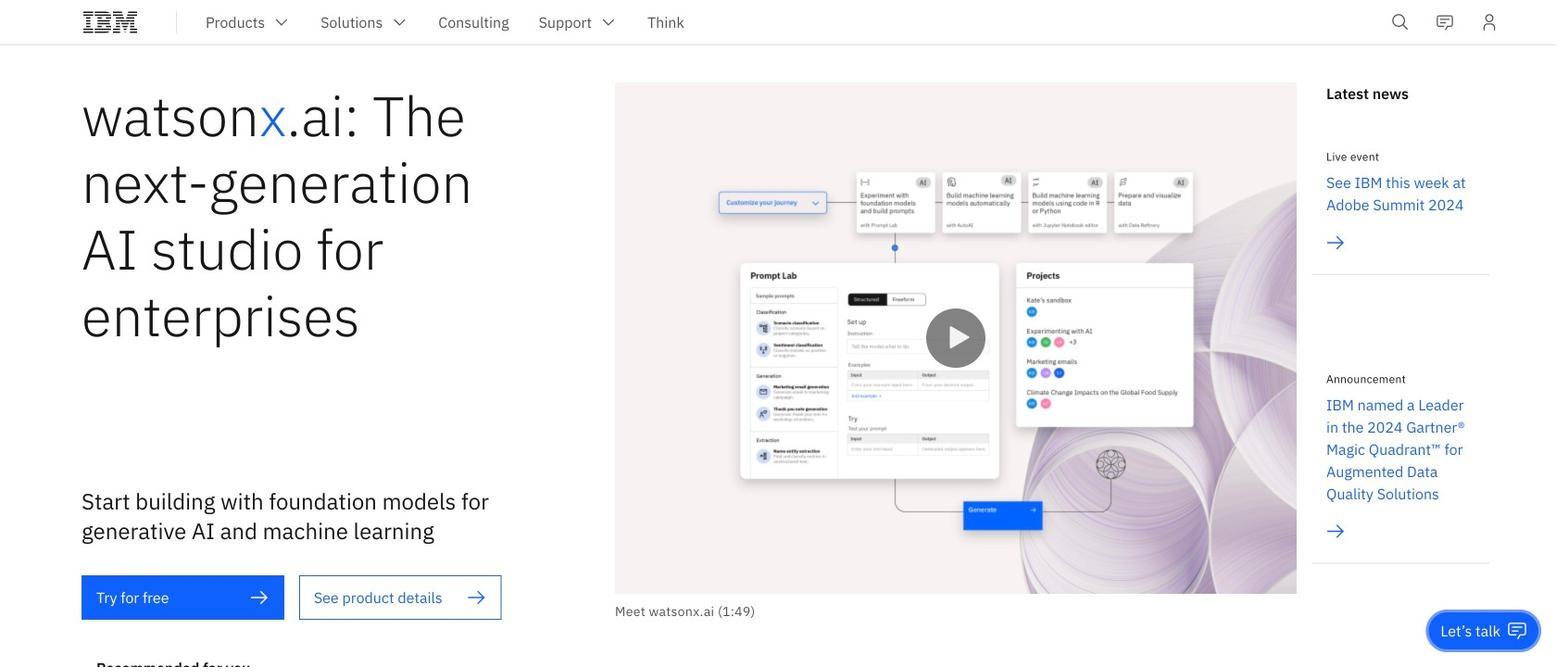 Task type: describe. For each thing, give the bounding box(es) containing it.
let's talk element
[[1441, 621, 1501, 641]]



